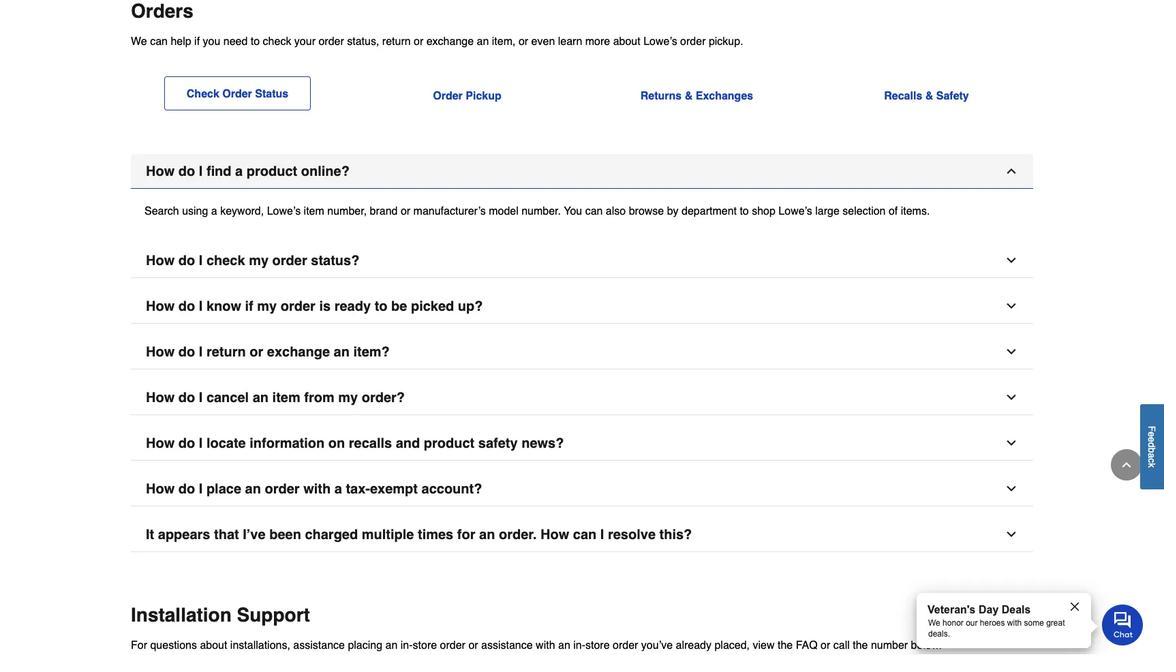 Task type: vqa. For each thing, say whether or not it's contained in the screenshot.
the # to the right
no



Task type: describe. For each thing, give the bounding box(es) containing it.
using
[[182, 204, 208, 217]]

an inside "button"
[[479, 527, 495, 542]]

number.
[[522, 204, 561, 217]]

need
[[224, 34, 248, 47]]

status,
[[347, 34, 379, 47]]

you
[[203, 34, 220, 47]]

for
[[131, 639, 147, 651]]

is
[[319, 298, 331, 314]]

department
[[682, 204, 737, 217]]

i've
[[243, 527, 266, 542]]

deals.
[[929, 629, 951, 639]]

or inside button
[[250, 344, 263, 360]]

order.
[[499, 527, 537, 542]]

status?
[[311, 253, 360, 268]]

installation
[[131, 604, 232, 626]]

be
[[391, 298, 407, 314]]

chevron down image inside how do i check my order status? button
[[1005, 254, 1019, 267]]

some
[[1025, 619, 1045, 628]]

chevron up image
[[1005, 164, 1019, 178]]

you
[[564, 204, 582, 217]]

veteran's
[[928, 604, 976, 616]]

multiple
[[362, 527, 414, 542]]

on
[[329, 435, 345, 451]]

close image
[[1070, 601, 1081, 612]]

do for cancel
[[179, 390, 195, 405]]

2 horizontal spatial lowe's
[[779, 204, 813, 217]]

1 vertical spatial about
[[200, 639, 227, 651]]

chevron down image inside how do i cancel an item from my order? button
[[1005, 391, 1019, 404]]

from
[[304, 390, 335, 405]]

items.
[[901, 204, 930, 217]]

veteran's day deals
[[928, 604, 1031, 616]]

been
[[269, 527, 301, 542]]

b
[[1147, 448, 1158, 453]]

support
[[237, 604, 310, 626]]

it
[[146, 527, 154, 542]]

how do i cancel an item from my order? button
[[131, 381, 1034, 415]]

0 horizontal spatial product
[[247, 163, 297, 179]]

locate
[[207, 435, 246, 451]]

returns & exchanges
[[641, 89, 754, 102]]

up?
[[458, 298, 483, 314]]

item,
[[492, 34, 516, 47]]

if inside button
[[245, 298, 254, 314]]

model
[[489, 204, 519, 217]]

0 horizontal spatial lowe's
[[267, 204, 301, 217]]

how for how do i locate information on recalls and product safety news?
[[146, 435, 175, 451]]

cancel
[[207, 390, 249, 405]]

& for recalls
[[926, 89, 934, 102]]

we for we can help if you need to check your order status, return or exchange an item, or even learn more about lowe's order pickup.
[[131, 34, 147, 47]]

of
[[889, 204, 898, 217]]

2 vertical spatial my
[[338, 390, 358, 405]]

questions
[[150, 639, 197, 651]]

do for locate
[[179, 435, 195, 451]]

chevron down image for how do i return or exchange an item?
[[1005, 345, 1019, 359]]

how do i locate information on recalls and product safety news? button
[[131, 426, 1034, 461]]

chevron down image for news?
[[1005, 436, 1019, 450]]

manufacturer's
[[414, 204, 486, 217]]

and
[[396, 435, 420, 451]]

brand
[[370, 204, 398, 217]]

do for return
[[179, 344, 195, 360]]

chat invite button image
[[1103, 604, 1144, 646]]

exempt
[[370, 481, 418, 497]]

how do i return or exchange an item?
[[146, 344, 390, 360]]

to inside button
[[375, 298, 388, 314]]

your
[[295, 34, 316, 47]]

1 vertical spatial my
[[257, 298, 277, 314]]

0 vertical spatial can
[[150, 34, 168, 47]]

view
[[753, 639, 775, 651]]

check inside button
[[207, 253, 245, 268]]

that
[[214, 527, 239, 542]]

learn
[[558, 34, 583, 47]]

for questions about installations, assistance placing an in-store order or assistance with an in-store order you've already placed, view the faq or call the number below.
[[131, 639, 942, 651]]

i for place
[[199, 481, 203, 497]]

order inside check order status link
[[222, 87, 252, 100]]

order?
[[362, 390, 405, 405]]

i for cancel
[[199, 390, 203, 405]]

recalls & safety
[[885, 89, 970, 102]]

know
[[207, 298, 241, 314]]

how inside "button"
[[541, 527, 570, 542]]

2 e from the top
[[1147, 437, 1158, 442]]

how for how do i know if my order is ready to be picked up?
[[146, 298, 175, 314]]

chevron up image
[[1120, 458, 1134, 472]]

recalls & safety link
[[885, 89, 970, 102]]

resolve
[[608, 527, 656, 542]]

also
[[606, 204, 626, 217]]

1 assistance from the left
[[293, 639, 345, 651]]

tax-
[[346, 481, 370, 497]]

ready
[[335, 298, 371, 314]]

orders
[[131, 0, 194, 22]]

selection
[[843, 204, 886, 217]]

check order status
[[187, 87, 289, 100]]

heroes
[[981, 619, 1006, 628]]

f e e d b a c k button
[[1141, 404, 1165, 489]]

browse
[[629, 204, 664, 217]]

already
[[676, 639, 712, 651]]

how do i know if my order is ready to be picked up? button
[[131, 289, 1034, 324]]

exchange inside how do i return or exchange an item? button
[[267, 344, 330, 360]]

you've
[[642, 639, 673, 651]]

an inside button
[[245, 481, 261, 497]]

safety
[[479, 435, 518, 451]]

find
[[207, 163, 232, 179]]

returns
[[641, 89, 682, 102]]

great
[[1047, 619, 1066, 628]]

how for how do i cancel an item from my order?
[[146, 390, 175, 405]]

recalls
[[885, 89, 923, 102]]

how do i cancel an item from my order?
[[146, 390, 405, 405]]

faq
[[796, 639, 818, 651]]

chevron down image for account?
[[1005, 482, 1019, 496]]

online?
[[301, 163, 350, 179]]

f e e d b a c k
[[1147, 426, 1158, 468]]



Task type: locate. For each thing, give the bounding box(es) containing it.
can right you
[[586, 204, 603, 217]]

0 horizontal spatial about
[[200, 639, 227, 651]]

if right know
[[245, 298, 254, 314]]

check left your
[[263, 34, 291, 47]]

return up "cancel"
[[207, 344, 246, 360]]

order right check
[[222, 87, 252, 100]]

by
[[667, 204, 679, 217]]

help
[[171, 34, 191, 47]]

6 do from the top
[[179, 435, 195, 451]]

item inside button
[[272, 390, 301, 405]]

1 horizontal spatial order
[[433, 89, 463, 102]]

0 vertical spatial about
[[614, 34, 641, 47]]

1 in- from the left
[[401, 639, 413, 651]]

with
[[304, 481, 331, 497], [1008, 619, 1022, 628], [536, 639, 555, 651]]

a inside button
[[235, 163, 243, 179]]

about
[[614, 34, 641, 47], [200, 639, 227, 651]]

0 horizontal spatial check
[[207, 253, 245, 268]]

a left tax-
[[335, 481, 342, 497]]

2 vertical spatial can
[[573, 527, 597, 542]]

e up the b
[[1147, 437, 1158, 442]]

we for we honor our heroes with some great deals.
[[929, 619, 941, 628]]

return
[[382, 34, 411, 47], [207, 344, 246, 360]]

a inside button
[[1147, 453, 1158, 458]]

about down installation support
[[200, 639, 227, 651]]

the right call
[[853, 639, 868, 651]]

a
[[235, 163, 243, 179], [211, 204, 217, 217], [1147, 453, 1158, 458], [335, 481, 342, 497]]

2 do from the top
[[179, 253, 195, 268]]

store right placing in the left bottom of the page
[[413, 639, 437, 651]]

0 vertical spatial exchange
[[427, 34, 474, 47]]

safety
[[937, 89, 970, 102]]

1 horizontal spatial store
[[586, 639, 610, 651]]

1 e from the top
[[1147, 432, 1158, 437]]

chevron down image inside how do i locate information on recalls and product safety news? button
[[1005, 436, 1019, 450]]

if left you
[[194, 34, 200, 47]]

my down keyword,
[[249, 253, 269, 268]]

how do i return or exchange an item? button
[[131, 335, 1034, 370]]

returns & exchanges link
[[641, 89, 754, 102]]

a up the k
[[1147, 453, 1158, 458]]

i for locate
[[199, 435, 203, 451]]

check order status link
[[164, 76, 311, 110]]

2 vertical spatial to
[[375, 298, 388, 314]]

0 horizontal spatial &
[[685, 89, 693, 102]]

or
[[414, 34, 424, 47], [519, 34, 529, 47], [401, 204, 411, 217], [250, 344, 263, 360], [469, 639, 478, 651], [821, 639, 831, 651]]

1 horizontal spatial exchange
[[427, 34, 474, 47]]

0 vertical spatial we
[[131, 34, 147, 47]]

exchange down how do i know if my order is ready to be picked up?
[[267, 344, 330, 360]]

to right need
[[251, 34, 260, 47]]

news?
[[522, 435, 564, 451]]

0 horizontal spatial assistance
[[293, 639, 345, 651]]

we inside "we honor our heroes with some great deals."
[[929, 619, 941, 628]]

honor
[[943, 619, 964, 628]]

3 chevron down image from the top
[[1005, 436, 1019, 450]]

to
[[251, 34, 260, 47], [740, 204, 749, 217], [375, 298, 388, 314]]

do for know
[[179, 298, 195, 314]]

how do i locate information on recalls and product safety news?
[[146, 435, 564, 451]]

2 store from the left
[[586, 639, 610, 651]]

how for how do i check my order status?
[[146, 253, 175, 268]]

do for find
[[179, 163, 195, 179]]

to left 'be'
[[375, 298, 388, 314]]

do for place
[[179, 481, 195, 497]]

to left shop
[[740, 204, 749, 217]]

0 horizontal spatial exchange
[[267, 344, 330, 360]]

1 chevron down image from the top
[[1005, 254, 1019, 267]]

item for an
[[272, 390, 301, 405]]

0 vertical spatial return
[[382, 34, 411, 47]]

7 do from the top
[[179, 481, 195, 497]]

chevron down image inside how do i return or exchange an item? button
[[1005, 345, 1019, 359]]

2 horizontal spatial to
[[740, 204, 749, 217]]

can left the help
[[150, 34, 168, 47]]

4 chevron down image from the top
[[1005, 482, 1019, 496]]

how inside button
[[146, 481, 175, 497]]

1 do from the top
[[179, 163, 195, 179]]

our
[[966, 619, 978, 628]]

item for lowe's
[[304, 204, 324, 217]]

placed,
[[715, 639, 750, 651]]

item left "from"
[[272, 390, 301, 405]]

number
[[871, 639, 908, 651]]

3 do from the top
[[179, 298, 195, 314]]

pickup.
[[709, 34, 744, 47]]

i
[[199, 163, 203, 179], [199, 253, 203, 268], [199, 298, 203, 314], [199, 344, 203, 360], [199, 390, 203, 405], [199, 435, 203, 451], [199, 481, 203, 497], [601, 527, 604, 542]]

return inside button
[[207, 344, 246, 360]]

recalls
[[349, 435, 392, 451]]

how do i place an order with a tax-exempt account? button
[[131, 472, 1034, 507]]

2 vertical spatial with
[[536, 639, 555, 651]]

0 horizontal spatial item
[[272, 390, 301, 405]]

0 horizontal spatial if
[[194, 34, 200, 47]]

2 the from the left
[[853, 639, 868, 651]]

0 vertical spatial with
[[304, 481, 331, 497]]

check
[[263, 34, 291, 47], [207, 253, 245, 268]]

my
[[249, 253, 269, 268], [257, 298, 277, 314], [338, 390, 358, 405]]

a right find
[[235, 163, 243, 179]]

even
[[532, 34, 555, 47]]

for
[[457, 527, 476, 542]]

& right returns
[[685, 89, 693, 102]]

i for return
[[199, 344, 203, 360]]

if
[[194, 34, 200, 47], [245, 298, 254, 314]]

i inside "button"
[[601, 527, 604, 542]]

we down orders
[[131, 34, 147, 47]]

search using a keyword, lowe's item number, brand or manufacturer's model number. you can also browse by department to shop lowe's large selection of items.
[[145, 204, 930, 217]]

item left number,
[[304, 204, 324, 217]]

it appears that i've been charged multiple times for an order. how can i resolve this?
[[146, 527, 692, 542]]

k
[[1147, 463, 1158, 468]]

scroll to top element
[[1112, 449, 1143, 481]]

0 horizontal spatial we
[[131, 34, 147, 47]]

store
[[413, 639, 437, 651], [586, 639, 610, 651]]

picked
[[411, 298, 454, 314]]

check up know
[[207, 253, 245, 268]]

about right more
[[614, 34, 641, 47]]

place
[[207, 481, 241, 497]]

how do i know if my order is ready to be picked up?
[[146, 298, 483, 314]]

a inside button
[[335, 481, 342, 497]]

& left safety
[[926, 89, 934, 102]]

0 vertical spatial item
[[304, 204, 324, 217]]

order pickup link
[[433, 89, 502, 102]]

appears
[[158, 527, 210, 542]]

exchange
[[427, 34, 474, 47], [267, 344, 330, 360]]

more
[[586, 34, 610, 47]]

0 horizontal spatial to
[[251, 34, 260, 47]]

my right "from"
[[338, 390, 358, 405]]

& for returns
[[685, 89, 693, 102]]

store left you've
[[586, 639, 610, 651]]

0 vertical spatial product
[[247, 163, 297, 179]]

1 chevron down image from the top
[[1005, 299, 1019, 313]]

can down how do i place an order with a tax-exempt account? button
[[573, 527, 597, 542]]

1 vertical spatial with
[[1008, 619, 1022, 628]]

do inside button
[[179, 481, 195, 497]]

0 vertical spatial if
[[194, 34, 200, 47]]

do for check
[[179, 253, 195, 268]]

order inside button
[[265, 481, 300, 497]]

can
[[150, 34, 168, 47], [586, 204, 603, 217], [573, 527, 597, 542]]

call
[[834, 639, 850, 651]]

2 in- from the left
[[574, 639, 586, 651]]

1 horizontal spatial in-
[[574, 639, 586, 651]]

can inside "button"
[[573, 527, 597, 542]]

chevron down image for how do i know if my order is ready to be picked up?
[[1005, 299, 1019, 313]]

0 horizontal spatial store
[[413, 639, 437, 651]]

installations,
[[230, 639, 290, 651]]

below.
[[911, 639, 942, 651]]

i inside button
[[199, 481, 203, 497]]

1 vertical spatial to
[[740, 204, 749, 217]]

how do i find a product online? button
[[131, 154, 1034, 189]]

lowe's up returns
[[644, 34, 678, 47]]

how for how do i find a product online?
[[146, 163, 175, 179]]

0 horizontal spatial with
[[304, 481, 331, 497]]

it appears that i've been charged multiple times for an order. how can i resolve this? button
[[131, 518, 1034, 552]]

deals
[[1002, 604, 1031, 616]]

keyword,
[[220, 204, 264, 217]]

1 vertical spatial return
[[207, 344, 246, 360]]

item
[[304, 204, 324, 217], [272, 390, 301, 405]]

0 vertical spatial chevron down image
[[1005, 299, 1019, 313]]

1 horizontal spatial the
[[853, 639, 868, 651]]

0 horizontal spatial the
[[778, 639, 793, 651]]

1 horizontal spatial about
[[614, 34, 641, 47]]

account?
[[422, 481, 482, 497]]

1 vertical spatial if
[[245, 298, 254, 314]]

0 horizontal spatial order
[[222, 87, 252, 100]]

1 horizontal spatial with
[[536, 639, 555, 651]]

i for find
[[199, 163, 203, 179]]

how for how do i place an order with a tax-exempt account?
[[146, 481, 175, 497]]

information
[[250, 435, 325, 451]]

1 vertical spatial chevron down image
[[1005, 345, 1019, 359]]

chevron down image inside it appears that i've been charged multiple times for an order. how can i resolve this? "button"
[[1005, 528, 1019, 541]]

2 chevron down image from the top
[[1005, 345, 1019, 359]]

with inside button
[[304, 481, 331, 497]]

2 horizontal spatial with
[[1008, 619, 1022, 628]]

1 the from the left
[[778, 639, 793, 651]]

2 chevron down image from the top
[[1005, 391, 1019, 404]]

i for know
[[199, 298, 203, 314]]

the
[[778, 639, 793, 651], [853, 639, 868, 651]]

an
[[477, 34, 489, 47], [334, 344, 350, 360], [253, 390, 269, 405], [245, 481, 261, 497], [479, 527, 495, 542], [386, 639, 398, 651], [558, 639, 571, 651]]

1 horizontal spatial we
[[929, 619, 941, 628]]

chevron down image for order.
[[1005, 528, 1019, 541]]

lowe's right keyword,
[[267, 204, 301, 217]]

1 horizontal spatial lowe's
[[644, 34, 678, 47]]

chevron down image inside how do i know if my order is ready to be picked up? button
[[1005, 299, 1019, 313]]

how do i check my order status? button
[[131, 243, 1034, 278]]

1 vertical spatial product
[[424, 435, 475, 451]]

placing
[[348, 639, 383, 651]]

2 assistance from the left
[[481, 639, 533, 651]]

1 horizontal spatial assistance
[[481, 639, 533, 651]]

0 horizontal spatial return
[[207, 344, 246, 360]]

1 & from the left
[[685, 89, 693, 102]]

shop
[[752, 204, 776, 217]]

5 do from the top
[[179, 390, 195, 405]]

chevron down image inside how do i place an order with a tax-exempt account? button
[[1005, 482, 1019, 496]]

1 vertical spatial item
[[272, 390, 301, 405]]

pickup
[[466, 89, 502, 102]]

my right know
[[257, 298, 277, 314]]

with inside "we honor our heroes with some great deals."
[[1008, 619, 1022, 628]]

1 horizontal spatial item
[[304, 204, 324, 217]]

1 vertical spatial exchange
[[267, 344, 330, 360]]

1 horizontal spatial check
[[263, 34, 291, 47]]

0 vertical spatial to
[[251, 34, 260, 47]]

2 & from the left
[[926, 89, 934, 102]]

1 store from the left
[[413, 639, 437, 651]]

exchanges
[[696, 89, 754, 102]]

how do i check my order status?
[[146, 253, 360, 268]]

number,
[[328, 204, 367, 217]]

c
[[1147, 458, 1158, 463]]

how for how do i return or exchange an item?
[[146, 344, 175, 360]]

1 horizontal spatial &
[[926, 89, 934, 102]]

1 horizontal spatial return
[[382, 34, 411, 47]]

do
[[179, 163, 195, 179], [179, 253, 195, 268], [179, 298, 195, 314], [179, 344, 195, 360], [179, 390, 195, 405], [179, 435, 195, 451], [179, 481, 195, 497]]

this?
[[660, 527, 692, 542]]

we up deals.
[[929, 619, 941, 628]]

e up d
[[1147, 432, 1158, 437]]

product right and
[[424, 435, 475, 451]]

1 vertical spatial check
[[207, 253, 245, 268]]

4 do from the top
[[179, 344, 195, 360]]

order left pickup
[[433, 89, 463, 102]]

1 vertical spatial we
[[929, 619, 941, 628]]

1 vertical spatial can
[[586, 204, 603, 217]]

0 vertical spatial my
[[249, 253, 269, 268]]

1 horizontal spatial to
[[375, 298, 388, 314]]

1 horizontal spatial if
[[245, 298, 254, 314]]

day
[[979, 604, 999, 616]]

lowe's right shop
[[779, 204, 813, 217]]

&
[[685, 89, 693, 102], [926, 89, 934, 102]]

a right using
[[211, 204, 217, 217]]

return right status,
[[382, 34, 411, 47]]

0 vertical spatial check
[[263, 34, 291, 47]]

we can help if you need to check your order status, return or exchange an item, or even learn more about lowe's order pickup.
[[131, 34, 744, 47]]

search
[[145, 204, 179, 217]]

product up keyword,
[[247, 163, 297, 179]]

5 chevron down image from the top
[[1005, 528, 1019, 541]]

chevron down image
[[1005, 254, 1019, 267], [1005, 391, 1019, 404], [1005, 436, 1019, 450], [1005, 482, 1019, 496], [1005, 528, 1019, 541]]

exchange left the item,
[[427, 34, 474, 47]]

1 horizontal spatial product
[[424, 435, 475, 451]]

the right view
[[778, 639, 793, 651]]

chevron down image
[[1005, 299, 1019, 313], [1005, 345, 1019, 359]]

i for check
[[199, 253, 203, 268]]

assistance
[[293, 639, 345, 651], [481, 639, 533, 651]]

0 horizontal spatial in-
[[401, 639, 413, 651]]

f
[[1147, 426, 1158, 432]]



